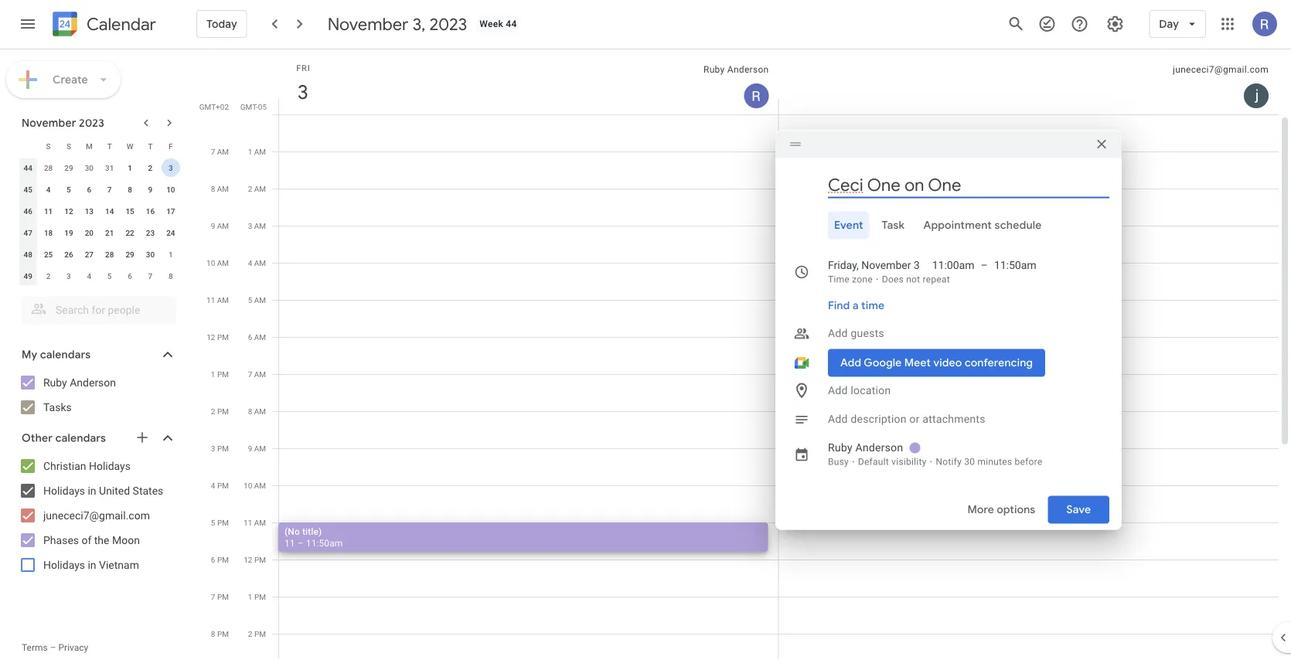 Task type: locate. For each thing, give the bounding box(es) containing it.
1 horizontal spatial t
[[148, 142, 153, 151]]

1 vertical spatial junececi7@gmail.com
[[43, 509, 150, 522]]

2 add from the top
[[828, 384, 848, 397]]

a
[[853, 299, 859, 313]]

10 right december 1 element in the top left of the page
[[207, 258, 215, 268]]

12 right '6 pm'
[[244, 555, 252, 565]]

10 am
[[207, 258, 229, 268], [244, 481, 266, 490]]

1 cell from the left
[[278, 114, 779, 660]]

ruby
[[704, 64, 725, 75], [43, 376, 67, 389], [828, 442, 853, 454]]

44 left october 28 element
[[24, 163, 32, 172]]

in down phases of the moon
[[88, 559, 96, 571]]

in left united
[[88, 484, 96, 497]]

row
[[272, 114, 1279, 660], [18, 135, 181, 157], [18, 157, 181, 179], [18, 179, 181, 200], [18, 200, 181, 222], [18, 222, 181, 244], [18, 244, 181, 265], [18, 265, 181, 287]]

3 pm
[[211, 444, 229, 453]]

28 inside "element"
[[105, 250, 114, 259]]

None search field
[[0, 290, 192, 324]]

5 down 4 pm
[[211, 518, 215, 527]]

t
[[107, 142, 112, 151], [148, 142, 153, 151]]

0 horizontal spatial 12 pm
[[207, 333, 229, 342]]

4 down 3 am
[[248, 258, 252, 268]]

30 right notify at the bottom of page
[[964, 457, 975, 467]]

11:50am
[[994, 259, 1037, 272], [306, 538, 343, 549]]

3 inside the "fri 3"
[[297, 79, 308, 105]]

1 right october 31 element
[[128, 163, 132, 172]]

december 5 element
[[100, 267, 119, 285]]

calendars right my
[[40, 348, 91, 362]]

1 vertical spatial 10 am
[[244, 481, 266, 490]]

7
[[211, 147, 215, 156], [107, 185, 112, 194], [148, 271, 153, 281], [248, 370, 252, 379], [211, 592, 215, 602]]

2 up 3 am
[[248, 184, 252, 193]]

19 element
[[59, 223, 78, 242]]

– inside (no title) 11 – 11:50am
[[298, 538, 304, 549]]

1 vertical spatial 9
[[211, 221, 215, 230]]

1 vertical spatial 2023
[[79, 116, 104, 130]]

s up october 28 element
[[46, 142, 51, 151]]

28
[[44, 163, 53, 172], [105, 250, 114, 259]]

0 horizontal spatial 10
[[166, 185, 175, 194]]

before
[[1015, 457, 1043, 467]]

december 8 element
[[161, 267, 180, 285]]

12 right 11 element
[[64, 206, 73, 216]]

1 vertical spatial november
[[22, 116, 76, 130]]

1 vertical spatial 29
[[126, 250, 134, 259]]

2 t from the left
[[148, 142, 153, 151]]

22 element
[[121, 223, 139, 242]]

calendars for my calendars
[[40, 348, 91, 362]]

junececi7@gmail.com down day dropdown button
[[1173, 64, 1269, 75]]

6
[[87, 185, 91, 194], [128, 271, 132, 281], [248, 333, 252, 342], [211, 555, 215, 565]]

6 down 5 am
[[248, 333, 252, 342]]

30
[[85, 163, 94, 172], [146, 250, 155, 259], [964, 457, 975, 467]]

day
[[1159, 17, 1179, 31]]

calendars
[[40, 348, 91, 362], [55, 432, 106, 445]]

or
[[910, 413, 920, 426]]

17
[[166, 206, 175, 216]]

0 vertical spatial 9
[[148, 185, 153, 194]]

0 horizontal spatial s
[[46, 142, 51, 151]]

0 horizontal spatial 30
[[85, 163, 94, 172]]

holidays
[[89, 460, 131, 472], [43, 484, 85, 497], [43, 559, 85, 571]]

1 horizontal spatial 11:50am
[[994, 259, 1037, 272]]

ruby anderson
[[704, 64, 769, 75], [43, 376, 116, 389], [828, 442, 903, 454]]

7 down october 31 element
[[107, 185, 112, 194]]

– for privacy
[[50, 643, 56, 653]]

1 horizontal spatial junececi7@gmail.com
[[1173, 64, 1269, 75]]

3 cell
[[161, 157, 181, 179]]

1 pm up 3 pm on the left of the page
[[211, 370, 229, 379]]

1 horizontal spatial 10
[[207, 258, 215, 268]]

7 right f on the top left of the page
[[211, 147, 215, 156]]

november up october 28 element
[[22, 116, 76, 130]]

row containing 44
[[18, 157, 181, 179]]

20 element
[[80, 223, 98, 242]]

5 right december 4 element at the top of the page
[[107, 271, 112, 281]]

november up does
[[862, 259, 911, 272]]

holidays for vietnam
[[43, 559, 85, 571]]

2 horizontal spatial 10
[[244, 481, 252, 490]]

2 vertical spatial 9
[[248, 444, 252, 453]]

states
[[133, 484, 163, 497]]

0 vertical spatial ruby anderson
[[704, 64, 769, 75]]

0 horizontal spatial 2023
[[79, 116, 104, 130]]

1 vertical spatial 44
[[24, 163, 32, 172]]

0 horizontal spatial 1 pm
[[211, 370, 229, 379]]

0 horizontal spatial 8 am
[[211, 184, 229, 193]]

2 vertical spatial –
[[50, 643, 56, 653]]

10 am right 4 pm
[[244, 481, 266, 490]]

28 for october 28 element
[[44, 163, 53, 172]]

–
[[981, 259, 988, 272], [298, 538, 304, 549], [50, 643, 56, 653]]

row group containing 44
[[18, 157, 181, 287]]

10 element
[[161, 180, 180, 199]]

2 horizontal spatial 30
[[964, 457, 975, 467]]

26 element
[[59, 245, 78, 264]]

1 pm right 7 pm
[[248, 592, 266, 602]]

1 horizontal spatial 12
[[207, 333, 215, 342]]

row group inside november 2023 grid
[[18, 157, 181, 287]]

add down add location at the right bottom of page
[[828, 413, 848, 426]]

11 inside (no title) 11 – 11:50am
[[285, 538, 295, 549]]

6 for december 6 element
[[128, 271, 132, 281]]

row containing 45
[[18, 179, 181, 200]]

1 vertical spatial holidays
[[43, 484, 85, 497]]

description
[[851, 413, 907, 426]]

5 for 5 pm
[[211, 518, 215, 527]]

november
[[328, 13, 409, 35], [22, 116, 76, 130], [862, 259, 911, 272]]

0 vertical spatial add
[[828, 327, 848, 340]]

1 horizontal spatial 30
[[146, 250, 155, 259]]

calendar element
[[49, 9, 156, 43]]

anderson inside my calendars list
[[70, 376, 116, 389]]

t right m
[[107, 142, 112, 151]]

2 horizontal spatial november
[[862, 259, 911, 272]]

9 left 10 element
[[148, 185, 153, 194]]

11 inside november 2023 grid
[[44, 206, 53, 216]]

0 horizontal spatial 10 am
[[207, 258, 229, 268]]

– right 11:00am
[[981, 259, 988, 272]]

today
[[206, 17, 237, 31]]

anderson
[[728, 64, 769, 75], [70, 376, 116, 389], [856, 442, 903, 454]]

december 1 element
[[161, 245, 180, 264]]

29 right october 28 element
[[64, 163, 73, 172]]

2 vertical spatial 12
[[244, 555, 252, 565]]

4
[[46, 185, 51, 194], [248, 258, 252, 268], [87, 271, 91, 281], [211, 481, 215, 490]]

8 am down 6 am
[[248, 407, 266, 416]]

s left m
[[66, 142, 71, 151]]

44 right week
[[506, 19, 517, 29]]

1 vertical spatial 28
[[105, 250, 114, 259]]

vietnam
[[99, 559, 139, 571]]

1 horizontal spatial november
[[328, 13, 409, 35]]

29 for 29 element
[[126, 250, 134, 259]]

6 inside december 6 element
[[128, 271, 132, 281]]

3 column header
[[278, 49, 779, 114]]

29 for october 29 element
[[64, 163, 73, 172]]

2 pm right 8 pm
[[248, 629, 266, 639]]

2 horizontal spatial 9
[[248, 444, 252, 453]]

1 horizontal spatial 28
[[105, 250, 114, 259]]

11 down (no
[[285, 538, 295, 549]]

row containing 48
[[18, 244, 181, 265]]

6 down 5 pm on the bottom
[[211, 555, 215, 565]]

6 for 6 pm
[[211, 555, 215, 565]]

row containing (no title)
[[272, 114, 1279, 660]]

1 vertical spatial 30
[[146, 250, 155, 259]]

3 up does not repeat
[[914, 259, 920, 272]]

4 right 'december 3' element
[[87, 271, 91, 281]]

add down find
[[828, 327, 848, 340]]

1 horizontal spatial –
[[298, 538, 304, 549]]

0 vertical spatial 29
[[64, 163, 73, 172]]

1 horizontal spatial s
[[66, 142, 71, 151]]

add other calendars image
[[135, 430, 150, 445]]

3 down fri
[[297, 79, 308, 105]]

9 am
[[211, 221, 229, 230], [248, 444, 266, 453]]

3
[[297, 79, 308, 105], [169, 163, 173, 172], [248, 221, 252, 230], [914, 259, 920, 272], [67, 271, 71, 281], [211, 444, 215, 453]]

27 element
[[80, 245, 98, 264]]

1 vertical spatial –
[[298, 538, 304, 549]]

terms
[[22, 643, 48, 653]]

0 horizontal spatial 11:50am
[[306, 538, 343, 549]]

1 horizontal spatial 44
[[506, 19, 517, 29]]

2 horizontal spatial –
[[981, 259, 988, 272]]

2 horizontal spatial ruby
[[828, 442, 853, 454]]

t right w
[[148, 142, 153, 151]]

4 down 3 pm on the left of the page
[[211, 481, 215, 490]]

add guests button
[[822, 320, 1110, 348]]

1 vertical spatial add
[[828, 384, 848, 397]]

november 2023 grid
[[15, 135, 181, 287]]

0 horizontal spatial 12
[[64, 206, 73, 216]]

week
[[480, 19, 503, 29]]

calendar
[[87, 14, 156, 35]]

2 vertical spatial 30
[[964, 457, 975, 467]]

2 up 3 pm on the left of the page
[[211, 407, 215, 416]]

cell
[[278, 114, 779, 660], [779, 114, 1279, 660]]

11
[[44, 206, 53, 216], [207, 295, 215, 305], [244, 518, 252, 527], [285, 538, 295, 549]]

1 vertical spatial ruby
[[43, 376, 67, 389]]

28 right 27 element
[[105, 250, 114, 259]]

add inside dropdown button
[[828, 327, 848, 340]]

24 element
[[161, 223, 180, 242]]

11:50am right to 'element' at the right of page
[[994, 259, 1037, 272]]

2 horizontal spatial 12
[[244, 555, 252, 565]]

1 horizontal spatial 12 pm
[[244, 555, 266, 565]]

29 right 28 "element"
[[126, 250, 134, 259]]

0 vertical spatial 8 am
[[211, 184, 229, 193]]

0 horizontal spatial 9
[[148, 185, 153, 194]]

ruby anderson inside my calendars list
[[43, 376, 116, 389]]

2 left 'december 3' element
[[46, 271, 51, 281]]

7 inside december 7 'element'
[[148, 271, 153, 281]]

0 horizontal spatial –
[[50, 643, 56, 653]]

4 pm
[[211, 481, 229, 490]]

11 am left 5 am
[[207, 295, 229, 305]]

junececi7@gmail.com column header
[[778, 49, 1279, 114]]

28 left october 29 element
[[44, 163, 53, 172]]

0 vertical spatial 12 pm
[[207, 333, 229, 342]]

s
[[46, 142, 51, 151], [66, 142, 71, 151]]

add for add guests
[[828, 327, 848, 340]]

tab list containing event
[[788, 211, 1110, 239]]

2 pm up 3 pm on the left of the page
[[211, 407, 229, 416]]

october 28 element
[[39, 159, 58, 177]]

0 vertical spatial 44
[[506, 19, 517, 29]]

1 horizontal spatial 10 am
[[244, 481, 266, 490]]

1 horizontal spatial 29
[[126, 250, 134, 259]]

8 am left 2 am
[[211, 184, 229, 193]]

calendars up christian holidays
[[55, 432, 106, 445]]

today button
[[196, 5, 247, 43]]

1 horizontal spatial 7 am
[[248, 370, 266, 379]]

7 am down 6 am
[[248, 370, 266, 379]]

friday, november 3 element
[[285, 74, 321, 110]]

23 element
[[141, 223, 160, 242]]

29 element
[[121, 245, 139, 264]]

add
[[828, 327, 848, 340], [828, 384, 848, 397], [828, 413, 848, 426]]

gmt-05
[[240, 102, 267, 111]]

1 inside december 1 element
[[169, 250, 173, 259]]

0 horizontal spatial 44
[[24, 163, 32, 172]]

busy
[[828, 457, 849, 467]]

tab list
[[788, 211, 1110, 239]]

5
[[67, 185, 71, 194], [107, 271, 112, 281], [248, 295, 252, 305], [211, 518, 215, 527]]

3 add from the top
[[828, 413, 848, 426]]

0 vertical spatial 2023
[[430, 13, 467, 35]]

0 vertical spatial 1 pm
[[211, 370, 229, 379]]

2 vertical spatial anderson
[[856, 442, 903, 454]]

1 horizontal spatial anderson
[[728, 64, 769, 75]]

10 am left 4 am
[[207, 258, 229, 268]]

0 horizontal spatial ruby anderson
[[43, 376, 116, 389]]

21 element
[[100, 223, 119, 242]]

0 vertical spatial in
[[88, 484, 96, 497]]

28 for 28 "element"
[[105, 250, 114, 259]]

row containing 49
[[18, 265, 181, 287]]

30 right 29 element
[[146, 250, 155, 259]]

christian
[[43, 460, 86, 472]]

gmt-
[[240, 102, 258, 111]]

row containing 46
[[18, 200, 181, 222]]

9 right 24 element
[[211, 221, 215, 230]]

11 element
[[39, 202, 58, 220]]

1 t from the left
[[107, 142, 112, 151]]

privacy link
[[58, 643, 88, 653]]

2023 right 3,
[[430, 13, 467, 35]]

add left location
[[828, 384, 848, 397]]

1 vertical spatial anderson
[[70, 376, 116, 389]]

2 cell from the left
[[779, 114, 1279, 660]]

friday, november 3
[[828, 259, 920, 272]]

11 am right 5 pm on the bottom
[[244, 518, 266, 527]]

8 down 7 pm
[[211, 629, 215, 639]]

christian holidays
[[43, 460, 131, 472]]

12 pm left 6 am
[[207, 333, 229, 342]]

1 up 3 pm on the left of the page
[[211, 370, 215, 379]]

gmt+02
[[199, 102, 229, 111]]

0 vertical spatial –
[[981, 259, 988, 272]]

visibility
[[892, 457, 927, 467]]

11 left 5 am
[[207, 295, 215, 305]]

in for vietnam
[[88, 559, 96, 571]]

5 for december 5 element
[[107, 271, 112, 281]]

0 vertical spatial 30
[[85, 163, 94, 172]]

0 horizontal spatial 9 am
[[211, 221, 229, 230]]

0 vertical spatial 11:50am
[[994, 259, 1037, 272]]

5 pm
[[211, 518, 229, 527]]

0 vertical spatial anderson
[[728, 64, 769, 75]]

2 vertical spatial ruby
[[828, 442, 853, 454]]

add for add location
[[828, 384, 848, 397]]

1
[[248, 147, 252, 156], [128, 163, 132, 172], [169, 250, 173, 259], [211, 370, 215, 379], [248, 592, 252, 602]]

3 down f on the top left of the page
[[169, 163, 173, 172]]

2 left 3 cell
[[148, 163, 153, 172]]

1 vertical spatial in
[[88, 559, 96, 571]]

10 right 4 pm
[[244, 481, 252, 490]]

pm
[[217, 333, 229, 342], [217, 370, 229, 379], [217, 407, 229, 416], [217, 444, 229, 453], [217, 481, 229, 490], [217, 518, 229, 527], [217, 555, 229, 565], [254, 555, 266, 565], [217, 592, 229, 602], [254, 592, 266, 602], [217, 629, 229, 639], [254, 629, 266, 639]]

16
[[146, 206, 155, 216]]

1 vertical spatial 11 am
[[244, 518, 266, 527]]

9 inside november 2023 grid
[[148, 185, 153, 194]]

5 down 4 am
[[248, 295, 252, 305]]

to element
[[981, 258, 988, 273]]

2 vertical spatial holidays
[[43, 559, 85, 571]]

m
[[86, 142, 93, 151]]

6 left december 7 'element'
[[128, 271, 132, 281]]

1 horizontal spatial 9 am
[[248, 444, 266, 453]]

4 for 4 pm
[[211, 481, 215, 490]]

december 6 element
[[121, 267, 139, 285]]

12 left 6 am
[[207, 333, 215, 342]]

30 right october 29 element
[[85, 163, 94, 172]]

9 right 3 pm on the left of the page
[[248, 444, 252, 453]]

december 4 element
[[80, 267, 98, 285]]

notify
[[936, 457, 962, 467]]

48
[[24, 250, 32, 259]]

9 am left 3 am
[[211, 221, 229, 230]]

1 vertical spatial 10
[[207, 258, 215, 268]]

2023 up m
[[79, 116, 104, 130]]

settings menu image
[[1106, 15, 1125, 33]]

1 vertical spatial 7 am
[[248, 370, 266, 379]]

does
[[882, 274, 904, 285]]

1 horizontal spatial 9
[[211, 221, 215, 230]]

holidays down phases
[[43, 559, 85, 571]]

11 right 46
[[44, 206, 53, 216]]

18 element
[[39, 223, 58, 242]]

0 horizontal spatial anderson
[[70, 376, 116, 389]]

10 up 17
[[166, 185, 175, 194]]

12 inside "element"
[[64, 206, 73, 216]]

4 for december 4 element at the top of the page
[[87, 271, 91, 281]]

row group
[[18, 157, 181, 287]]

notify 30 minutes before
[[936, 457, 1043, 467]]

11:50am down "title)"
[[306, 538, 343, 549]]

not
[[906, 274, 920, 285]]

7 am left 1 am
[[211, 147, 229, 156]]

1 horizontal spatial 2023
[[430, 13, 467, 35]]

0 vertical spatial junececi7@gmail.com
[[1173, 64, 1269, 75]]

9
[[148, 185, 153, 194], [211, 221, 215, 230], [248, 444, 252, 453]]

title)
[[302, 526, 322, 537]]

1 add from the top
[[828, 327, 848, 340]]

7 left december 8 element
[[148, 271, 153, 281]]

appointment
[[924, 218, 992, 232]]

12 element
[[59, 202, 78, 220]]

create
[[53, 73, 88, 87]]

1 horizontal spatial 1 pm
[[248, 592, 266, 602]]

12
[[64, 206, 73, 216], [207, 333, 215, 342], [244, 555, 252, 565]]

1 horizontal spatial ruby anderson
[[704, 64, 769, 75]]

november left 3,
[[328, 13, 409, 35]]

the
[[94, 534, 109, 547]]

12 pm right '6 pm'
[[244, 555, 266, 565]]

10
[[166, 185, 175, 194], [207, 258, 215, 268], [244, 481, 252, 490]]

2 in from the top
[[88, 559, 96, 571]]

2 vertical spatial ruby anderson
[[828, 442, 903, 454]]

1 in from the top
[[88, 484, 96, 497]]

0 horizontal spatial 28
[[44, 163, 53, 172]]

holidays down the christian
[[43, 484, 85, 497]]

– down (no
[[298, 538, 304, 549]]

am
[[217, 147, 229, 156], [254, 147, 266, 156], [217, 184, 229, 193], [254, 184, 266, 193], [217, 221, 229, 230], [254, 221, 266, 230], [217, 258, 229, 268], [254, 258, 266, 268], [217, 295, 229, 305], [254, 295, 266, 305], [254, 333, 266, 342], [254, 370, 266, 379], [254, 407, 266, 416], [254, 444, 266, 453], [254, 481, 266, 490], [254, 518, 266, 527]]

1 right 30 element
[[169, 250, 173, 259]]

1 horizontal spatial 2 pm
[[248, 629, 266, 639]]

1 vertical spatial 8 am
[[248, 407, 266, 416]]

– right terms link
[[50, 643, 56, 653]]

30 for october 30 element
[[85, 163, 94, 172]]

december 3 element
[[59, 267, 78, 285]]

49
[[24, 271, 32, 281]]

9 am right 3 pm on the left of the page
[[248, 444, 266, 453]]

junececi7@gmail.com
[[1173, 64, 1269, 75], [43, 509, 150, 522]]

junececi7@gmail.com up phases of the moon
[[43, 509, 150, 522]]

2 vertical spatial add
[[828, 413, 848, 426]]

anderson inside 3 column header
[[728, 64, 769, 75]]

8
[[211, 184, 215, 193], [128, 185, 132, 194], [169, 271, 173, 281], [248, 407, 252, 416], [211, 629, 215, 639]]



Task type: describe. For each thing, give the bounding box(es) containing it.
18
[[44, 228, 53, 237]]

1 vertical spatial 1 pm
[[248, 592, 266, 602]]

8 down 6 am
[[248, 407, 252, 416]]

my calendars button
[[3, 343, 192, 367]]

terms link
[[22, 643, 48, 653]]

15 element
[[121, 202, 139, 220]]

november 2023
[[22, 116, 104, 130]]

15
[[126, 206, 134, 216]]

23
[[146, 228, 155, 237]]

(no
[[285, 526, 300, 537]]

13 element
[[80, 202, 98, 220]]

tasks
[[43, 401, 72, 414]]

6 am
[[248, 333, 266, 342]]

Add title text field
[[828, 174, 1110, 197]]

0 vertical spatial 10 am
[[207, 258, 229, 268]]

terms – privacy
[[22, 643, 88, 653]]

Search for people text field
[[31, 296, 167, 324]]

other calendars button
[[3, 426, 192, 451]]

december 2 element
[[39, 267, 58, 285]]

8 pm
[[211, 629, 229, 639]]

1 vertical spatial 12
[[207, 333, 215, 342]]

privacy
[[58, 643, 88, 653]]

0 vertical spatial 9 am
[[211, 221, 229, 230]]

1 am
[[248, 147, 266, 156]]

2 vertical spatial 10
[[244, 481, 252, 490]]

45
[[24, 185, 32, 194]]

moon
[[112, 534, 140, 547]]

10 inside 10 element
[[166, 185, 175, 194]]

appointment schedule button
[[917, 211, 1048, 239]]

add guests
[[828, 327, 885, 340]]

december 7 element
[[141, 267, 160, 285]]

does not repeat
[[882, 274, 950, 285]]

13
[[85, 206, 94, 216]]

1 vertical spatial 9 am
[[248, 444, 266, 453]]

find
[[828, 299, 850, 313]]

4 right 45
[[46, 185, 51, 194]]

8 right december 7 'element'
[[169, 271, 173, 281]]

6 for 6 am
[[248, 333, 252, 342]]

ruby anderson inside 3 column header
[[704, 64, 769, 75]]

1 horizontal spatial 8 am
[[248, 407, 266, 416]]

my calendars list
[[3, 370, 192, 420]]

1 vertical spatial 12 pm
[[244, 555, 266, 565]]

4 for 4 am
[[248, 258, 252, 268]]

row containing 47
[[18, 222, 181, 244]]

row containing s
[[18, 135, 181, 157]]

28 element
[[100, 245, 119, 264]]

3 down 2 am
[[248, 221, 252, 230]]

7 down '6 pm'
[[211, 592, 215, 602]]

holidays in vietnam
[[43, 559, 139, 571]]

week 44
[[480, 19, 517, 29]]

guests
[[851, 327, 885, 340]]

row inside 3 grid
[[272, 114, 1279, 660]]

fri 3
[[296, 63, 311, 105]]

20
[[85, 228, 94, 237]]

30 element
[[141, 245, 160, 264]]

2 am
[[248, 184, 266, 193]]

2 horizontal spatial ruby anderson
[[828, 442, 903, 454]]

3 up 4 pm
[[211, 444, 215, 453]]

3,
[[413, 13, 426, 35]]

minutes
[[978, 457, 1012, 467]]

1 vertical spatial 2 pm
[[248, 629, 266, 639]]

30 for 30 element
[[146, 250, 155, 259]]

14
[[105, 206, 114, 216]]

1 up 2 am
[[248, 147, 252, 156]]

cell containing (no title)
[[278, 114, 779, 660]]

day button
[[1149, 5, 1206, 43]]

1 right 7 pm
[[248, 592, 252, 602]]

event
[[834, 218, 864, 232]]

november for november 3, 2023
[[328, 13, 409, 35]]

11:00am
[[932, 259, 975, 272]]

calendars for other calendars
[[55, 432, 106, 445]]

add for add description or attachments
[[828, 413, 848, 426]]

zone
[[852, 274, 873, 285]]

add location
[[828, 384, 891, 397]]

of
[[82, 534, 92, 547]]

f
[[169, 142, 173, 151]]

in for united
[[88, 484, 96, 497]]

47
[[24, 228, 32, 237]]

holidays for united
[[43, 484, 85, 497]]

11:50am inside (no title) 11 – 11:50am
[[306, 538, 343, 549]]

time zone
[[828, 274, 873, 285]]

05
[[258, 102, 267, 111]]

default
[[858, 457, 889, 467]]

location
[[851, 384, 891, 397]]

add description or attachments
[[828, 413, 986, 426]]

3 am
[[248, 221, 266, 230]]

junececi7@gmail.com inside column header
[[1173, 64, 1269, 75]]

3 grid
[[198, 49, 1291, 660]]

3 right december 2 element
[[67, 271, 71, 281]]

other calendars
[[22, 432, 106, 445]]

ruby inside 3 column header
[[704, 64, 725, 75]]

my
[[22, 348, 37, 362]]

5 up the 12 "element" at top
[[67, 185, 71, 194]]

friday,
[[828, 259, 859, 272]]

ruby inside my calendars list
[[43, 376, 67, 389]]

25
[[44, 250, 53, 259]]

0 vertical spatial 2 pm
[[211, 407, 229, 416]]

8 up 15 element
[[128, 185, 132, 194]]

repeat
[[923, 274, 950, 285]]

7 down 6 am
[[248, 370, 252, 379]]

schedule
[[995, 218, 1042, 232]]

1 s from the left
[[46, 142, 51, 151]]

46
[[24, 206, 32, 216]]

task button
[[876, 211, 911, 239]]

find a time button
[[822, 292, 891, 320]]

19
[[64, 228, 73, 237]]

phases
[[43, 534, 79, 547]]

31
[[105, 163, 114, 172]]

0 vertical spatial holidays
[[89, 460, 131, 472]]

junececi7@gmail.com inside other calendars list
[[43, 509, 150, 522]]

3 inside cell
[[169, 163, 173, 172]]

1 horizontal spatial 11 am
[[244, 518, 266, 527]]

other
[[22, 432, 53, 445]]

october 30 element
[[80, 159, 98, 177]]

24
[[166, 228, 175, 237]]

november for november 2023
[[22, 116, 76, 130]]

other calendars list
[[3, 454, 192, 578]]

11 right 5 pm on the bottom
[[244, 518, 252, 527]]

w
[[127, 142, 133, 151]]

default visibility
[[858, 457, 927, 467]]

2 s from the left
[[66, 142, 71, 151]]

8 right 10 element
[[211, 184, 215, 193]]

5 for 5 am
[[248, 295, 252, 305]]

0 vertical spatial 11 am
[[207, 295, 229, 305]]

create button
[[6, 61, 121, 98]]

november 3, 2023
[[328, 13, 467, 35]]

october 29 element
[[59, 159, 78, 177]]

united
[[99, 484, 130, 497]]

phases of the moon
[[43, 534, 140, 547]]

21
[[105, 228, 114, 237]]

time
[[828, 274, 850, 285]]

2 right 8 pm
[[248, 629, 252, 639]]

44 inside row
[[24, 163, 32, 172]]

2 horizontal spatial anderson
[[856, 442, 903, 454]]

october 31 element
[[100, 159, 119, 177]]

16 element
[[141, 202, 160, 220]]

time
[[861, 299, 885, 313]]

find a time
[[828, 299, 885, 313]]

calendar heading
[[84, 14, 156, 35]]

6 up 13 'element'
[[87, 185, 91, 194]]

attachments
[[923, 413, 986, 426]]

6 pm
[[211, 555, 229, 565]]

event button
[[828, 211, 870, 239]]

– for 11:50am
[[981, 259, 988, 272]]

0 horizontal spatial 7 am
[[211, 147, 229, 156]]

main drawer image
[[19, 15, 37, 33]]

my calendars
[[22, 348, 91, 362]]

17 element
[[161, 202, 180, 220]]

14 element
[[100, 202, 119, 220]]

25 element
[[39, 245, 58, 264]]



Task type: vqa. For each thing, say whether or not it's contained in the screenshot.
3 element
no



